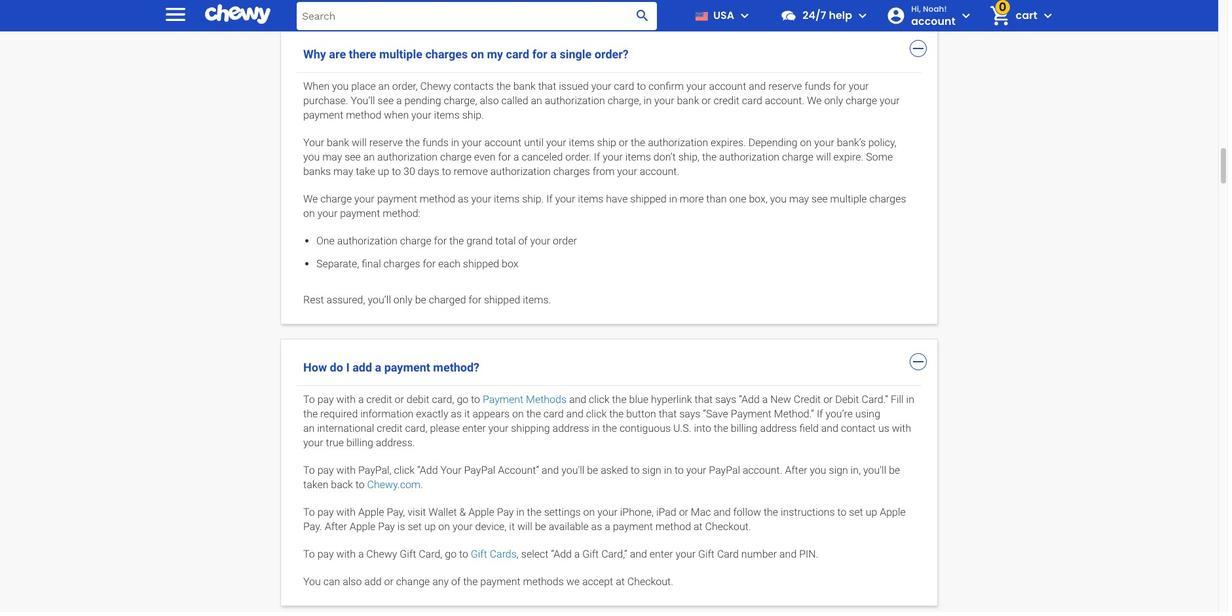 Task type: describe. For each thing, give the bounding box(es) containing it.
on inside we charge your payment method as your items ship. if your items have shipped in more than one box, you may see multiple charges on your payment method:
[[303, 207, 315, 220]]

enter y our shipping address in the contiguous u.s. in to
[[463, 422, 712, 435]]

2 horizontal spatial bank
[[677, 94, 700, 107]]

0 horizontal spatial set
[[408, 520, 422, 533]]

be left asked
[[587, 464, 599, 477]]

charges inside we charge your payment method as your items ship. if your items have shipped in more than one box, you may see multiple charges on your payment method:
[[870, 193, 907, 205]]

,
[[517, 548, 519, 560]]

the down "save
[[714, 422, 729, 435]]

or inside "your bank will reserve the funds in your account until your items ship or the authorization expires. depending on your bank's policy, you may see an authorization charge even for a canceled order. if your items don't ship, the authorization charge will expire. some banks may take up to 30 days to remove authorization charges from your account."
[[619, 136, 629, 149]]

your left the iphone,
[[598, 506, 618, 518]]

and right account"
[[542, 464, 559, 477]]

shipped inside we charge your payment method as your items ship. if your items have shipped in more than one box, you may see multiple charges on your payment method:
[[631, 193, 667, 205]]

on up available
[[584, 506, 595, 518]]

1 horizontal spatial that
[[659, 408, 677, 420]]

ship
[[597, 136, 617, 149]]

and you'll be asked to sign
[[542, 464, 662, 477]]

the right "follow"
[[764, 506, 779, 518]]

an right place
[[379, 80, 390, 93]]

2 horizontal spatial that
[[695, 393, 713, 406]]

or up the you're
[[824, 393, 833, 406]]

information
[[361, 408, 414, 420]]

at inside to pay with apple pay, visit wallet & apple pay in the settings on your iphone, ipad or mac and follow the instructions to set up apple pay. after apple pay is set up on your device, it will be available as a payment method at checkout.
[[694, 520, 703, 533]]

method:
[[383, 207, 421, 220]]

your right confirm
[[687, 80, 707, 93]]

when you place an order, chewy contacts the bank that issued your card to confirm your account and reserve funds for your purchase. you'll see a pending charge, also called an authorization charge, in your bank or credit card account. we only charge your payment method when your items ship.
[[303, 80, 900, 121]]

can
[[324, 575, 340, 588]]

2 horizontal spatial up
[[866, 506, 878, 518]]

0 horizontal spatial only
[[394, 293, 413, 306]]

you
[[303, 575, 321, 588]]

your inside how do i add a payment method? element
[[441, 464, 462, 477]]

you inside we charge your payment method as your items ship. if your items have shipped in more than one box, you may see multiple charges on your payment method:
[[771, 193, 787, 205]]

rest
[[303, 293, 324, 306]]

pay for to pay with a credit or debit card, g o to payment methods and c lick the blue hyperlink that says "add a new credit or debit card . "
[[318, 393, 334, 406]]

2 vertical spatial credit
[[377, 422, 403, 435]]

and down f
[[822, 422, 839, 435]]

payment inside when you place an order, chewy contacts the bank that issued your card to confirm your account and reserve funds for your purchase. you'll see a pending charge, also called an authorization charge, in your bank or credit card account. we only charge your payment method when your items ship.
[[303, 109, 344, 121]]

remove
[[454, 165, 488, 178]]

see for take
[[345, 151, 361, 163]]

to right o
[[471, 393, 480, 406]]

your up bank's
[[849, 80, 869, 93]]

to right go
[[459, 548, 469, 560]]

Product search field
[[297, 2, 657, 30]]

days
[[418, 165, 440, 178]]

your inside "contact us with your true billing address."
[[303, 437, 323, 449]]

0 horizontal spatial .
[[421, 478, 423, 491]]

authorization down canceled on the top left of page
[[491, 165, 551, 178]]

0 vertical spatial account
[[912, 14, 956, 29]]

1 vertical spatial will
[[816, 151, 831, 163]]

a inside to pay with apple pay, visit wallet & apple pay in the settings on your iphone, ipad or mac and follow the instructions to set up apple pay. after apple pay is set up on your device, it will be available as a payment method at checkout.
[[605, 520, 611, 533]]

your down confirm
[[655, 94, 675, 107]]

address.
[[376, 437, 415, 449]]

in right u.s.
[[694, 422, 702, 435]]

to down "save
[[702, 422, 712, 435]]

add for a
[[353, 361, 372, 374]]

one authorization charge for the grand total of your order
[[317, 235, 577, 247]]

add for or
[[365, 575, 382, 588]]

confirm
[[649, 80, 684, 93]]

0 horizontal spatial i
[[346, 361, 350, 374]]

true
[[326, 437, 344, 449]]

1 charge, from the left
[[444, 94, 477, 107]]

the right lick
[[612, 393, 627, 406]]

the up shipping
[[527, 408, 541, 420]]

card right my
[[506, 47, 530, 61]]

pin.
[[800, 548, 819, 560]]

be inside to pay with apple pay, visit wallet & apple pay in the settings on your iphone, ipad or mac and follow the instructions to set up apple pay. after apple pay is set up on your device, it will be available as a payment method at checkout.
[[535, 520, 546, 533]]

you can also add or
[[303, 575, 394, 588]]

to inside to pay with apple pay, visit wallet & apple pay in the settings on your iphone, ipad or mac and follow the instructions to set up apple pay. after apple pay is set up on your device, it will be available as a payment method at checkout.
[[838, 506, 847, 518]]

1 horizontal spatial bank
[[514, 80, 536, 93]]

your up the policy,
[[880, 94, 900, 107]]

account inside when you place an order, chewy contacts the bank that issued your card to confirm your account and reserve funds for your purchase. you'll see a pending charge, also called an authorization charge, in your bank or credit card account. we only charge your payment method when your items ship.
[[709, 80, 747, 93]]

nternational
[[320, 422, 374, 435]]

a right do
[[375, 361, 382, 374]]

an inside using an
[[303, 422, 315, 435]]

usa button
[[690, 0, 753, 31]]

your right issued
[[592, 80, 612, 93]]

order,
[[392, 80, 418, 93]]

the right any
[[463, 575, 478, 588]]

0 vertical spatial card,
[[432, 393, 454, 406]]

you're
[[826, 408, 853, 420]]

for up each
[[434, 235, 447, 247]]

cart
[[1016, 8, 1038, 23]]

0 vertical spatial click
[[586, 408, 607, 420]]

after inside to pay with apple pay, visit wallet & apple pay in the settings on your iphone, ipad or mac and follow the instructions to set up apple pay. after apple pay is set up on your device, it will be available as a payment method at checkout.
[[325, 520, 347, 533]]

to inside your paypal account. after you sign in, you'll be taken back to
[[356, 478, 365, 491]]

your right from
[[617, 165, 638, 178]]

box
[[502, 258, 519, 270]]

don't
[[654, 151, 676, 163]]

an right called
[[531, 94, 543, 107]]

separate,
[[317, 258, 359, 270]]

1 vertical spatial checkout.
[[628, 575, 674, 588]]

24/7 help link
[[775, 0, 853, 31]]

in inside "your bank will reserve the funds in your account until your items ship or the authorization expires. depending on your bank's policy, you may see an authorization charge even for a canceled order. if your items don't ship, the authorization charge will expire. some banks may take up to 30 days to remove authorization charges from your account."
[[451, 136, 459, 149]]

asked
[[601, 464, 628, 477]]

account"
[[498, 464, 539, 477]]

the left grand
[[450, 235, 464, 247]]

to pay with a chewy gift card, go to gift cards , select "add a gift card," and enter your gift card number and pin.
[[303, 548, 819, 560]]

the down fill in the required information exactly as it appears on the card
[[603, 422, 617, 435]]

2 gift from the left
[[471, 548, 487, 560]]

until
[[524, 136, 544, 149]]

pending
[[405, 94, 441, 107]]

you'll
[[351, 94, 375, 107]]

the right ship,
[[703, 151, 717, 163]]

2 address from the left
[[761, 422, 797, 435]]

a up information
[[358, 393, 364, 406]]

new
[[771, 393, 792, 406]]

0 vertical spatial may
[[323, 151, 342, 163]]

checkout. inside to pay with apple pay, visit wallet & apple pay in the settings on your iphone, ipad or mac and follow the instructions to set up apple pay. after apple pay is set up on your device, it will be available as a payment method at checkout.
[[705, 520, 752, 533]]

items left don't
[[626, 151, 651, 163]]

sign for to
[[643, 464, 662, 477]]

a inside "your bank will reserve the funds in your account until your items ship or the authorization expires. depending on your bank's policy, you may see an authorization charge even for a canceled order. if your items don't ship, the authorization charge will expire. some banks may take up to 30 days to remove authorization charges from your account."
[[514, 151, 519, 163]]

only inside when you place an order, chewy contacts the bank that issued your card to confirm your account and reserve funds for your purchase. you'll see a pending charge, also called an authorization charge, in your bank or credit card account. we only charge your payment method when your items ship.
[[825, 94, 844, 107]]

charged
[[429, 293, 466, 306]]

and inside when you place an order, chewy contacts the bank that issued your card to confirm your account and reserve funds for your purchase. you'll see a pending charge, also called an authorization charge, in your bank or credit card account. we only charge your payment method when your items ship.
[[749, 80, 766, 93]]

0 vertical spatial enter
[[463, 422, 486, 435]]

hyperlink
[[651, 393, 692, 406]]

credit inside when you place an order, chewy contacts the bank that issued your card to confirm your account and reserve funds for your purchase. you'll see a pending charge, also called an authorization charge, in your bank or credit card account. we only charge your payment method when your items ship.
[[714, 94, 740, 107]]

your left bank's
[[815, 136, 835, 149]]

it inside fill in the required information exactly as it appears on the card
[[465, 408, 470, 420]]

reserve inside "your bank will reserve the funds in your account until your items ship or the authorization expires. depending on your bank's policy, you may see an authorization charge even for a canceled order. if your items don't ship, the authorization charge will expire. some banks may take up to 30 days to remove authorization charges from your account."
[[369, 136, 403, 149]]

card down order?
[[614, 80, 635, 93]]

total
[[496, 235, 516, 247]]

a up the we
[[575, 548, 580, 560]]

card up depending
[[742, 94, 763, 107]]

in up ipad or
[[664, 464, 672, 477]]

&
[[460, 506, 466, 518]]

0 horizontal spatial "add
[[417, 464, 438, 477]]

authorization up final
[[337, 235, 398, 247]]

pay for to pay with a chewy gift card, go to gift cards , select "add a gift card," and enter your gift card number and pin.
[[318, 548, 334, 560]]

charge up separate, final charges for each shipped box
[[400, 235, 432, 247]]

we charge your payment method as your items ship. if your items have shipped in more than one box, you may see multiple charges on your payment method:
[[303, 193, 907, 220]]

more
[[680, 193, 704, 205]]

your up the one
[[318, 207, 338, 220]]

your down the remove
[[471, 193, 492, 205]]

0 horizontal spatial will
[[352, 136, 367, 149]]

for left the single
[[533, 47, 548, 61]]

have
[[606, 193, 628, 205]]

paypal,
[[358, 464, 392, 477]]

order?
[[595, 47, 629, 61]]

if inside we charge your payment method as your items ship. if your items have shipped in more than one box, you may see multiple charges on your payment method:
[[547, 193, 553, 205]]

gift cards link
[[471, 547, 517, 562]]

chewy support image
[[781, 7, 798, 24]]

also inside when you place an order, chewy contacts the bank that issued your card to confirm your account and reserve funds for your purchase. you'll see a pending charge, also called an authorization charge, in your bank or credit card account. we only charge your payment method when your items ship.
[[480, 94, 499, 107]]

your up canceled on the top left of page
[[546, 136, 567, 149]]

2 vertical spatial "add
[[551, 548, 572, 560]]

and click the button that says "save payment method."
[[567, 408, 817, 420]]

hi,
[[912, 3, 921, 14]]

the up i
[[303, 408, 318, 420]]

how
[[303, 361, 327, 374]]

than
[[707, 193, 727, 205]]

to inside when you place an order, chewy contacts the bank that issued your card to confirm your account and reserve funds for your purchase. you'll see a pending charge, also called an authorization charge, in your bank or credit card account. we only charge your payment method when your items ship.
[[637, 80, 646, 93]]

payment inside to pay with apple pay, visit wallet & apple pay in the settings on your iphone, ipad or mac and follow the instructions to set up apple pay. after apple pay is set up on your device, it will be available as a payment method at checkout.
[[613, 520, 653, 533]]

1 paypal from the left
[[464, 464, 496, 477]]

or left debit
[[395, 393, 404, 406]]

if inside "your bank will reserve the funds in your account until your items ship or the authorization expires. depending on your bank's policy, you may see an authorization charge even for a canceled order. if your items don't ship, the authorization charge will expire. some banks may take up to 30 days to remove authorization charges from your account."
[[594, 151, 600, 163]]

of inside how do i add a payment method? element
[[452, 575, 461, 588]]

1 vertical spatial credit
[[367, 393, 392, 406]]

1 horizontal spatial says
[[716, 393, 737, 406]]

contact
[[841, 422, 876, 435]]

pay,
[[387, 506, 405, 518]]

charge down depending
[[782, 151, 814, 163]]

card,
[[419, 548, 443, 560]]

for inside "your bank will reserve the funds in your account until your items ship or the authorization expires. depending on your bank's policy, you may see an authorization charge even for a canceled order. if your items don't ship, the authorization charge will expire. some banks may take up to 30 days to remove authorization charges from your account."
[[498, 151, 511, 163]]

and left c
[[569, 393, 587, 406]]

submit search image
[[635, 8, 651, 24]]

charges up contacts
[[426, 47, 468, 61]]

a up the you can also add or
[[358, 548, 364, 560]]

authorization up ship,
[[648, 136, 709, 149]]

0 horizontal spatial pay
[[378, 520, 395, 533]]

are
[[329, 47, 346, 61]]

from
[[593, 165, 615, 178]]

you inside your paypal account. after you sign in, you'll be taken back to
[[810, 464, 827, 477]]

0 vertical spatial multiple
[[379, 47, 423, 61]]

and inside to pay with apple pay, visit wallet & apple pay in the settings on your iphone, ipad or mac and follow the instructions to set up apple pay. after apple pay is set up on your device, it will be available as a payment method at checkout.
[[714, 506, 731, 518]]

one
[[730, 193, 747, 205]]

0 horizontal spatial card
[[718, 548, 739, 560]]

when
[[384, 109, 409, 121]]

device,
[[475, 520, 507, 533]]

menu image inside usa popup button
[[737, 8, 753, 24]]

settings
[[544, 506, 581, 518]]

0 vertical spatial .
[[884, 393, 885, 406]]

1 horizontal spatial pay
[[497, 506, 514, 518]]

to down u.s.
[[675, 464, 684, 477]]

0 horizontal spatial menu image
[[163, 1, 189, 27]]

2 vertical spatial shipped
[[484, 293, 521, 306]]

in down fill in the required information exactly as it appears on the card
[[592, 422, 600, 435]]

your inside your paypal account. after you sign in, you'll be taken back to
[[687, 464, 707, 477]]

your up order
[[555, 193, 576, 205]]

card inside fill in the required information exactly as it appears on the card
[[544, 408, 564, 420]]

and left the pin.
[[780, 548, 797, 560]]

payment up debit
[[384, 361, 430, 374]]

us
[[879, 422, 890, 435]]

chewy home image
[[205, 0, 271, 29]]

any
[[433, 575, 449, 588]]

authorization up the 30
[[377, 151, 438, 163]]

1 vertical spatial shipped
[[463, 258, 499, 270]]

the down lick
[[610, 408, 624, 420]]

items up total
[[494, 193, 520, 205]]

or inside when you place an order, chewy contacts the bank that issued your card to confirm your account and reserve funds for your purchase. you'll see a pending charge, also called an authorization charge, in your bank or credit card account. we only charge your payment method when your items ship.
[[702, 94, 711, 107]]

to right days on the top
[[442, 165, 451, 178]]

1 vertical spatial enter
[[650, 548, 673, 560]]

payment up method: at the top of the page
[[377, 193, 417, 205]]

with for to pay with paypal, click "add your paypal account"
[[336, 464, 356, 477]]

2 horizontal spatial "add
[[739, 393, 760, 406]]

in inside when you place an order, chewy contacts the bank that issued your card to confirm your account and reserve funds for your purchase. you'll see a pending charge, also called an authorization charge, in your bank or credit card account. we only charge your payment method when your items ship.
[[644, 94, 652, 107]]

"
[[885, 393, 889, 406]]

pay for to pay with paypal, click "add your paypal account"
[[318, 464, 334, 477]]

your down ship
[[603, 151, 623, 163]]

0 horizontal spatial says
[[680, 408, 701, 420]]

please
[[430, 422, 460, 435]]

why are there multiple charges on my card for a single order? element
[[297, 72, 922, 314]]

on left my
[[471, 47, 484, 61]]

1 vertical spatial may
[[334, 165, 353, 178]]

24/7
[[803, 8, 827, 23]]

and up enter y our shipping address in the contiguous u.s. in to
[[567, 408, 584, 420]]

some
[[867, 151, 893, 163]]

for left each
[[423, 258, 436, 270]]

funds inside "your bank will reserve the funds in your account until your items ship or the authorization expires. depending on your bank's policy, you may see an authorization charge even for a canceled order. if your items don't ship, the authorization charge will expire. some banks may take up to 30 days to remove authorization charges from your account."
[[423, 136, 449, 149]]

multiple inside we charge your payment method as your items ship. if your items have shipped in more than one box, you may see multiple charges on your payment method:
[[831, 193, 867, 205]]

blue
[[629, 393, 649, 406]]

your down "&"
[[453, 520, 473, 533]]

charges right final
[[384, 258, 421, 270]]

will inside to pay with apple pay, visit wallet & apple pay in the settings on your iphone, ipad or mac and follow the instructions to set up apple pay. after apple pay is set up on your device, it will be available as a payment method at checkout.
[[518, 520, 533, 533]]

with for to pay with a chewy gift card, go to gift cards , select "add a gift card," and enter your gift card number and pin.
[[336, 548, 356, 560]]

issued
[[559, 80, 589, 93]]

the right ship
[[631, 136, 646, 149]]

your up even
[[462, 136, 482, 149]]

my
[[487, 47, 503, 61]]

button
[[627, 408, 656, 420]]

your inside "your bank will reserve the funds in your account until your items ship or the authorization expires. depending on your bank's policy, you may see an authorization charge even for a canceled order. if your items don't ship, the authorization charge will expire. some banks may take up to 30 days to remove authorization charges from your account."
[[303, 136, 325, 149]]

shipping
[[511, 422, 550, 435]]

contacts
[[454, 80, 494, 93]]

cards
[[490, 548, 517, 560]]

ipad or
[[657, 506, 689, 518]]

o
[[463, 393, 469, 406]]

also inside how do i add a payment method? element
[[343, 575, 362, 588]]

g
[[457, 393, 463, 406]]

1 vertical spatial payment
[[731, 408, 772, 420]]

pay.
[[303, 520, 322, 533]]

select
[[522, 548, 549, 560]]

contiguous
[[620, 422, 671, 435]]

f
[[820, 408, 823, 420]]

chewy.com .
[[367, 478, 423, 491]]

payment left method: at the top of the page
[[340, 207, 380, 220]]

and right card,"
[[630, 548, 647, 560]]

items up order.
[[569, 136, 595, 149]]

1 you'll from the left
[[562, 464, 585, 477]]

policy,
[[869, 136, 897, 149]]

on down the wallet
[[439, 520, 450, 533]]

nternational credit card, please
[[320, 422, 460, 435]]

u.s.
[[674, 422, 692, 435]]

your bank will reserve the funds in your account until your items ship or the authorization expires. depending on your bank's policy, you may see an authorization charge even for a canceled order. if your items don't ship, the authorization charge will expire. some banks may take up to 30 days to remove authorization charges from your account.
[[303, 136, 897, 178]]



Task type: vqa. For each thing, say whether or not it's contained in the screenshot.
Change region menu image
no



Task type: locate. For each thing, give the bounding box(es) containing it.
3 to from the top
[[303, 506, 315, 518]]

says
[[716, 393, 737, 406], [680, 408, 701, 420]]

2 vertical spatial that
[[659, 408, 677, 420]]

with for to pay with a credit or debit card, g o to payment methods and c lick the blue hyperlink that says "add a new credit or debit card . "
[[336, 393, 356, 406]]

your down ipad or
[[676, 548, 696, 560]]

the inside when you place an order, chewy contacts the bank that issued your card to confirm your account and reserve funds for your purchase. you'll see a pending charge, also called an authorization charge, in your bank or credit card account. we only charge your payment method when your items ship.
[[497, 80, 511, 93]]

see
[[378, 94, 394, 107], [345, 151, 361, 163], [812, 193, 828, 205]]

shipped
[[631, 193, 667, 205], [463, 258, 499, 270], [484, 293, 521, 306]]

why are there multiple charges on my card for a single order?
[[303, 47, 629, 61]]

0 horizontal spatial that
[[538, 80, 557, 93]]

follow
[[734, 506, 761, 518]]

see inside when you place an order, chewy contacts the bank that issued your card to confirm your account and reserve funds for your purchase. you'll see a pending charge, also called an authorization charge, in your bank or credit card account. we only charge your payment method when your items ship.
[[378, 94, 394, 107]]

1 vertical spatial only
[[394, 293, 413, 306]]

separate, final charges for each shipped box
[[317, 258, 519, 270]]

1 horizontal spatial will
[[518, 520, 533, 533]]

bank inside "your bank will reserve the funds in your account until your items ship or the authorization expires. depending on your bank's policy, you may see an authorization charge even for a canceled order. if your items don't ship, the authorization charge will expire. some banks may take up to 30 days to remove authorization charges from your account."
[[327, 136, 349, 149]]

1 vertical spatial card,
[[405, 422, 428, 435]]

0 vertical spatial "add
[[739, 393, 760, 406]]

chewy up the change
[[367, 548, 397, 560]]

number
[[742, 548, 777, 560]]

a inside when you place an order, chewy contacts the bank that issued your card to confirm your account and reserve funds for your purchase. you'll see a pending charge, also called an authorization charge, in your bank or credit card account. we only charge your payment method when your items ship.
[[397, 94, 402, 107]]

payment down purchase.
[[303, 109, 344, 121]]

with inside "contact us with your true billing address."
[[892, 422, 912, 435]]

at down mac
[[694, 520, 703, 533]]

to right instructions
[[838, 506, 847, 518]]

will up take
[[352, 136, 367, 149]]

1 horizontal spatial click
[[586, 408, 607, 420]]

take
[[356, 165, 375, 178]]

billing down and click the button that says "save payment method."
[[731, 422, 758, 435]]

canceled
[[522, 151, 563, 163]]

contact us with your true billing address.
[[303, 422, 912, 449]]

as down the g
[[451, 408, 462, 420]]

your down pending
[[412, 109, 432, 121]]

to for to pay with a chewy gift card, go to gift cards , select "add a gift card," and enter your gift card number and pin.
[[303, 548, 315, 560]]

0 vertical spatial add
[[353, 361, 372, 374]]

4 pay from the top
[[318, 548, 334, 560]]

1 horizontal spatial account
[[709, 80, 747, 93]]

2 paypal from the left
[[709, 464, 741, 477]]

1 horizontal spatial chewy
[[420, 80, 451, 93]]

1 vertical spatial i
[[817, 408, 820, 420]]

with up back
[[336, 464, 356, 477]]

funds
[[805, 80, 831, 93], [423, 136, 449, 149]]

how do i add a payment method? element
[[297, 385, 922, 596]]

1 vertical spatial click
[[394, 464, 415, 477]]

chewy inside when you place an order, chewy contacts the bank that issued your card to confirm your account and reserve funds for your purchase. you'll see a pending charge, also called an authorization charge, in your bank or credit card account. we only charge your payment method when your items ship.
[[420, 80, 451, 93]]

0 horizontal spatial your
[[303, 136, 325, 149]]

account menu image
[[959, 8, 974, 24]]

it down o
[[465, 408, 470, 420]]

1 vertical spatial up
[[866, 506, 878, 518]]

1 vertical spatial pay
[[378, 520, 395, 533]]

0 vertical spatial says
[[716, 393, 737, 406]]

lick
[[595, 393, 610, 406]]

1 vertical spatial multiple
[[831, 193, 867, 205]]

to right asked
[[631, 464, 640, 477]]

pay for to pay with apple pay, visit wallet & apple pay in the settings on your iphone, ipad or mac and follow the instructions to set up apple pay. after apple pay is set up on your device, it will be available as a payment method at checkout.
[[318, 506, 334, 518]]

to pay with apple pay, visit wallet & apple pay in the settings on your iphone, ipad or mac and follow the instructions to set up apple pay. after apple pay is set up on your device, it will be available as a payment method at checkout.
[[303, 506, 906, 533]]

it
[[465, 408, 470, 420], [509, 520, 515, 533]]

credit up expires.
[[714, 94, 740, 107]]

0 horizontal spatial at
[[616, 575, 625, 588]]

in inside to pay with apple pay, visit wallet & apple pay in the settings on your iphone, ipad or mac and follow the instructions to set up apple pay. after apple pay is set up on your device, it will be available as a payment method at checkout.
[[517, 506, 525, 518]]

ship. inside we charge your payment method as your items ship. if your items have shipped in more than one box, you may see multiple charges on your payment method:
[[522, 193, 544, 205]]

1 horizontal spatial you'll
[[864, 464, 887, 477]]

your paypal account. after you sign in, you'll be taken back to
[[303, 464, 901, 491]]

shipped right have
[[631, 193, 667, 205]]

that left issued
[[538, 80, 557, 93]]

in,
[[851, 464, 861, 477]]

1 vertical spatial .
[[421, 478, 423, 491]]

2 horizontal spatial method
[[656, 520, 691, 533]]

0 horizontal spatial if
[[547, 193, 553, 205]]

1 address from the left
[[553, 422, 590, 435]]

1 horizontal spatial card
[[862, 393, 884, 406]]

method down ipad or
[[656, 520, 691, 533]]

0 vertical spatial shipped
[[631, 193, 667, 205]]

reserve inside when you place an order, chewy contacts the bank that issued your card to confirm your account and reserve funds for your purchase. you'll see a pending charge, also called an authorization charge, in your bank or credit card account. we only charge your payment method when your items ship.
[[769, 80, 802, 93]]

to for to pay with paypal, click "add your paypal account"
[[303, 464, 315, 477]]

method inside we charge your payment method as your items ship. if your items have shipped in more than one box, you may see multiple charges on your payment method:
[[420, 193, 455, 205]]

2 you'll from the left
[[864, 464, 887, 477]]

Search text field
[[297, 2, 657, 30]]

paypal inside your paypal account. after you sign in, you'll be taken back to
[[709, 464, 741, 477]]

using an
[[303, 408, 881, 435]]

see right box,
[[812, 193, 828, 205]]

0 horizontal spatial click
[[394, 464, 415, 477]]

2 sign from the left
[[829, 464, 849, 477]]

credit down information
[[377, 422, 403, 435]]

and up depending
[[749, 80, 766, 93]]

as
[[458, 193, 469, 205], [451, 408, 462, 420], [592, 520, 602, 533]]

visit
[[408, 506, 426, 518]]

1 horizontal spatial address
[[761, 422, 797, 435]]

sign
[[643, 464, 662, 477], [829, 464, 849, 477]]

checkout.
[[705, 520, 752, 533], [628, 575, 674, 588]]

be inside your paypal account. after you sign in, you'll be taken back to
[[889, 464, 901, 477]]

1 vertical spatial of
[[452, 575, 461, 588]]

0 horizontal spatial it
[[465, 408, 470, 420]]

or
[[702, 94, 711, 107], [619, 136, 629, 149], [395, 393, 404, 406], [824, 393, 833, 406], [384, 575, 394, 588]]

click up the chewy.com .
[[394, 464, 415, 477]]

add inside how do i add a payment method? element
[[365, 575, 382, 588]]

0 vertical spatial as
[[458, 193, 469, 205]]

for inside when you place an order, chewy contacts the bank that issued your card to confirm your account and reserve funds for your purchase. you'll see a pending charge, also called an authorization charge, in your bank or credit card account. we only charge your payment method when your items ship.
[[834, 80, 847, 93]]

as inside to pay with apple pay, visit wallet & apple pay in the settings on your iphone, ipad or mac and follow the instructions to set up apple pay. after apple pay is set up on your device, it will be available as a payment method at checkout.
[[592, 520, 602, 533]]

items left have
[[578, 193, 604, 205]]

in inside fill in the required information exactly as it appears on the card
[[907, 393, 915, 406]]

help
[[829, 8, 853, 23]]

1 horizontal spatial i
[[817, 408, 820, 420]]

called
[[502, 94, 529, 107]]

after inside your paypal account. after you sign in, you'll be taken back to
[[785, 464, 808, 477]]

1 vertical spatial that
[[695, 393, 713, 406]]

0 vertical spatial credit
[[714, 94, 740, 107]]

1 horizontal spatial set
[[849, 506, 864, 518]]

and
[[749, 80, 766, 93], [569, 393, 587, 406], [567, 408, 584, 420], [822, 422, 839, 435], [542, 464, 559, 477], [714, 506, 731, 518], [630, 548, 647, 560], [780, 548, 797, 560]]

charge, down contacts
[[444, 94, 477, 107]]

to right back
[[356, 478, 365, 491]]

billing
[[731, 422, 758, 435], [347, 437, 373, 449]]

an inside "your bank will reserve the funds in your account until your items ship or the authorization expires. depending on your bank's policy, you may see an authorization charge even for a canceled order. if your items don't ship, the authorization charge will expire. some banks may take up to 30 days to remove authorization charges from your account."
[[364, 151, 375, 163]]

assured,
[[327, 293, 365, 306]]

rest assured, you'll only be charged for shipped items.
[[303, 293, 551, 306]]

you inside "your bank will reserve the funds in your account until your items ship or the authorization expires. depending on your bank's policy, you may see an authorization charge even for a canceled order. if your items don't ship, the authorization charge will expire. some banks may take up to 30 days to remove authorization charges from your account."
[[303, 151, 320, 163]]

we inside when you place an order, chewy contacts the bank that issued your card to confirm your account and reserve funds for your purchase. you'll see a pending charge, also called an authorization charge, in your bank or credit card account. we only charge your payment method when your items ship.
[[807, 94, 822, 107]]

you'll left asked
[[562, 464, 585, 477]]

1 vertical spatial if
[[547, 193, 553, 205]]

banks
[[303, 165, 331, 178]]

will up ,
[[518, 520, 533, 533]]

0 horizontal spatial you'll
[[562, 464, 585, 477]]

see inside "your bank will reserve the funds in your account until your items ship or the authorization expires. depending on your bank's policy, you may see an authorization charge even for a canceled order. if your items don't ship, the authorization charge will expire. some banks may take up to 30 days to remove authorization charges from your account."
[[345, 151, 361, 163]]

method inside to pay with apple pay, visit wallet & apple pay in the settings on your iphone, ipad or mac and follow the instructions to set up apple pay. after apple pay is set up on your device, it will be available as a payment method at checkout.
[[656, 520, 691, 533]]

items image
[[989, 4, 1012, 27]]

0 horizontal spatial paypal
[[464, 464, 496, 477]]

multiple down expire.
[[831, 193, 867, 205]]

method
[[346, 109, 382, 121], [420, 193, 455, 205], [656, 520, 691, 533]]

a left the single
[[551, 47, 557, 61]]

sign left in to
[[643, 464, 662, 477]]

1 horizontal spatial method
[[420, 193, 455, 205]]

up down the wallet
[[425, 520, 436, 533]]

ship. down contacts
[[462, 109, 484, 121]]

2 vertical spatial method
[[656, 520, 691, 533]]

order
[[553, 235, 577, 247]]

method down days on the top
[[420, 193, 455, 205]]

0 horizontal spatial also
[[343, 575, 362, 588]]

may inside we charge your payment method as your items ship. if your items have shipped in more than one box, you may see multiple charges on your payment method:
[[790, 193, 809, 205]]

up inside "your bank will reserve the funds in your account until your items ship or the authorization expires. depending on your bank's policy, you may see an authorization charge even for a canceled order. if your items don't ship, the authorization charge will expire. some banks may take up to 30 days to remove authorization charges from your account."
[[378, 165, 390, 178]]

with inside to pay with apple pay, visit wallet & apple pay in the settings on your iphone, ipad or mac and follow the instructions to set up apple pay. after apple pay is set up on your device, it will be available as a payment method at checkout.
[[336, 506, 356, 518]]

0 vertical spatial after
[[785, 464, 808, 477]]

do
[[330, 361, 343, 374]]

2 charge, from the left
[[608, 94, 641, 107]]

with for to pay with apple pay, visit wallet & apple pay in the settings on your iphone, ipad or mac and follow the instructions to set up apple pay. after apple pay is set up on your device, it will be available as a payment method at checkout.
[[336, 506, 356, 518]]

as inside fill in the required information exactly as it appears on the card
[[451, 408, 462, 420]]

2 vertical spatial may
[[790, 193, 809, 205]]

billing inside "contact us with your true billing address."
[[347, 437, 373, 449]]

your left order
[[531, 235, 551, 247]]

on inside "your bank will reserve the funds in your account until your items ship or the authorization expires. depending on your bank's policy, you may see an authorization charge even for a canceled order. if your items don't ship, the authorization charge will expire. some banks may take up to 30 days to remove authorization charges from your account."
[[801, 136, 812, 149]]

of right total
[[519, 235, 528, 247]]

4 to from the top
[[303, 548, 315, 560]]

one
[[317, 235, 335, 247]]

you inside when you place an order, chewy contacts the bank that issued your card to confirm your account and reserve funds for your purchase. you'll see a pending charge, also called an authorization charge, in your bank or credit card account. we only charge your payment method when your items ship.
[[332, 80, 349, 93]]

1 horizontal spatial checkout.
[[705, 520, 752, 533]]

an up take
[[364, 151, 375, 163]]

be left charged
[[415, 293, 426, 306]]

charge up the remove
[[440, 151, 472, 163]]

payment down the iphone,
[[613, 520, 653, 533]]

be down "settings"
[[535, 520, 546, 533]]

multiple
[[379, 47, 423, 61], [831, 193, 867, 205]]

up right take
[[378, 165, 390, 178]]

card
[[862, 393, 884, 406], [718, 548, 739, 560]]

0 vertical spatial it
[[465, 408, 470, 420]]

chewy inside how do i add a payment method? element
[[367, 548, 397, 560]]

you left in,
[[810, 464, 827, 477]]

1 vertical spatial account
[[709, 80, 747, 93]]

1 vertical spatial at
[[616, 575, 625, 588]]

you'll inside your paypal account. after you sign in, you'll be taken back to
[[864, 464, 887, 477]]

account. inside your paypal account. after you sign in, you'll be taken back to
[[743, 464, 783, 477]]

we
[[807, 94, 822, 107], [303, 193, 318, 205]]

gift down mac
[[699, 548, 715, 560]]

0 vertical spatial set
[[849, 506, 864, 518]]

the left "settings"
[[527, 506, 542, 518]]

in inside we charge your payment method as your items ship. if your items have shipped in more than one box, you may see multiple charges on your payment method:
[[669, 193, 678, 205]]

see for when
[[378, 94, 394, 107]]

pay up required
[[318, 393, 334, 406]]

payment up the billing address field and at the right of page
[[731, 408, 772, 420]]

pay up pay.
[[318, 506, 334, 518]]

using
[[856, 408, 881, 420]]

it inside to pay with apple pay, visit wallet & apple pay in the settings on your iphone, ipad or mac and follow the instructions to set up apple pay. after apple pay is set up on your device, it will be available as a payment method at checkout.
[[509, 520, 515, 533]]

will
[[352, 136, 367, 149], [816, 151, 831, 163], [518, 520, 533, 533]]

bank up banks at the top
[[327, 136, 349, 149]]

change
[[396, 575, 430, 588]]

sign inside your paypal account. after you sign in, you'll be taken back to
[[829, 464, 849, 477]]

with for contact us with your true billing address.
[[892, 422, 912, 435]]

0 horizontal spatial up
[[378, 165, 390, 178]]

1 vertical spatial "add
[[417, 464, 438, 477]]

0 vertical spatial we
[[807, 94, 822, 107]]

1 vertical spatial account.
[[640, 165, 680, 178]]

1 vertical spatial see
[[345, 151, 361, 163]]

3 pay from the top
[[318, 506, 334, 518]]

to for to pay with apple pay, visit wallet & apple pay in the settings on your iphone, ipad or mac and follow the instructions to set up apple pay. after apple pay is set up on your device, it will be available as a payment method at checkout.
[[303, 506, 315, 518]]

in left more
[[669, 193, 678, 205]]

2 vertical spatial account.
[[743, 464, 783, 477]]

back
[[331, 478, 353, 491]]

0 horizontal spatial after
[[325, 520, 347, 533]]

1 horizontal spatial menu image
[[737, 8, 753, 24]]

account. inside "your bank will reserve the funds in your account until your items ship or the authorization expires. depending on your bank's policy, you may see an authorization charge even for a canceled order. if your items don't ship, the authorization charge will expire. some banks may take up to 30 days to remove authorization charges from your account."
[[640, 165, 680, 178]]

expire.
[[834, 151, 864, 163]]

24/7 help
[[803, 8, 853, 23]]

1 horizontal spatial it
[[509, 520, 515, 533]]

address down c
[[553, 422, 590, 435]]

1 horizontal spatial reserve
[[769, 80, 802, 93]]

1 horizontal spatial funds
[[805, 80, 831, 93]]

1 horizontal spatial see
[[378, 94, 394, 107]]

0 vertical spatial ship.
[[462, 109, 484, 121]]

"save
[[703, 408, 729, 420]]

your down take
[[355, 193, 375, 205]]

0 horizontal spatial enter
[[463, 422, 486, 435]]

a left new
[[763, 393, 768, 406]]

2 vertical spatial as
[[592, 520, 602, 533]]

pay up can
[[318, 548, 334, 560]]

method?
[[433, 361, 480, 374]]

ship. inside when you place an order, chewy contacts the bank that issued your card to confirm your account and reserve funds for your purchase. you'll see a pending charge, also called an authorization charge, in your bank or credit card account. we only charge your payment method when your items ship.
[[462, 109, 484, 121]]

3 gift from the left
[[583, 548, 599, 560]]

credit
[[794, 393, 821, 406]]

menu image
[[163, 1, 189, 27], [737, 8, 753, 24]]

0 vertical spatial at
[[694, 520, 703, 533]]

credit up information
[[367, 393, 392, 406]]

grand
[[467, 235, 493, 247]]

as right available
[[592, 520, 602, 533]]

1 vertical spatial it
[[509, 520, 515, 533]]

sign for you
[[829, 464, 849, 477]]

items inside when you place an order, chewy contacts the bank that issued your card to confirm your account and reserve funds for your purchase. you'll see a pending charge, also called an authorization charge, in your bank or credit card account. we only charge your payment method when your items ship.
[[434, 109, 460, 121]]

card down the methods
[[544, 408, 564, 420]]

in right fill
[[907, 393, 915, 406]]

0 vertical spatial i
[[346, 361, 350, 374]]

0 horizontal spatial sign
[[643, 464, 662, 477]]

payment
[[483, 393, 524, 406], [731, 408, 772, 420]]

0 vertical spatial checkout.
[[705, 520, 752, 533]]

order.
[[566, 151, 592, 163]]

the billing address field and
[[714, 422, 839, 435]]

chewy.com link
[[367, 478, 421, 492]]

your
[[303, 136, 325, 149], [441, 464, 462, 477]]

authorization down issued
[[545, 94, 605, 107]]

to inside to pay with apple pay, visit wallet & apple pay in the settings on your iphone, ipad or mac and follow the instructions to set up apple pay. after apple pay is set up on your device, it will be available as a payment method at checkout.
[[303, 506, 315, 518]]

0 vertical spatial bank
[[514, 80, 536, 93]]

may right box,
[[790, 193, 809, 205]]

chewy
[[420, 80, 451, 93], [367, 548, 397, 560]]

i
[[317, 422, 320, 435]]

as inside we charge your payment method as your items ship. if your items have shipped in more than one box, you may see multiple charges on your payment method:
[[458, 193, 469, 205]]

method inside when you place an order, chewy contacts the bank that issued your card to confirm your account and reserve funds for your purchase. you'll see a pending charge, also called an authorization charge, in your bank or credit card account. we only charge your payment method when your items ship.
[[346, 109, 382, 121]]

2 pay from the top
[[318, 464, 334, 477]]

help menu image
[[855, 8, 871, 24]]

0 vertical spatial payment
[[483, 393, 524, 406]]

there
[[349, 47, 377, 61]]

a up card,"
[[605, 520, 611, 533]]

after
[[785, 464, 808, 477], [325, 520, 347, 533]]

shipped down grand
[[463, 258, 499, 270]]

4 gift from the left
[[699, 548, 715, 560]]

field
[[800, 422, 819, 435]]

our
[[494, 422, 509, 435]]

debit
[[407, 393, 430, 406]]

click down 'to pay with a credit or debit card, g o to payment methods and c lick the blue hyperlink that says "add a new credit or debit card . "'
[[586, 408, 607, 420]]

1 horizontal spatial also
[[480, 94, 499, 107]]

account
[[912, 14, 956, 29], [709, 80, 747, 93], [485, 136, 522, 149]]

single
[[560, 47, 592, 61]]

account inside "your bank will reserve the funds in your account until your items ship or the authorization expires. depending on your bank's policy, you may see an authorization charge even for a canceled order. if your items don't ship, the authorization charge will expire. some banks may take up to 30 days to remove authorization charges from your account."
[[485, 136, 522, 149]]

of right any
[[452, 575, 461, 588]]

exactly
[[416, 408, 449, 420]]

purchase.
[[303, 94, 348, 107]]

1 sign from the left
[[643, 464, 662, 477]]

0 horizontal spatial ship.
[[462, 109, 484, 121]]

0 vertical spatial billing
[[731, 422, 758, 435]]

shipped left the items.
[[484, 293, 521, 306]]

that inside when you place an order, chewy contacts the bank that issued your card to confirm your account and reserve funds for your purchase. you'll see a pending charge, also called an authorization charge, in your bank or credit card account. we only charge your payment method when your items ship.
[[538, 80, 557, 93]]

items down pending
[[434, 109, 460, 121]]

1 horizontal spatial your
[[441, 464, 462, 477]]

we inside we charge your payment method as your items ship. if your items have shipped in more than one box, you may see multiple charges on your payment method:
[[303, 193, 318, 205]]

account. inside when you place an order, chewy contacts the bank that issued your card to confirm your account and reserve funds for your purchase. you'll see a pending charge, also called an authorization charge, in your bank or credit card account. we only charge your payment method when your items ship.
[[765, 94, 805, 107]]

payment down cards
[[481, 575, 521, 588]]

to for to pay with a credit or debit card, g o to payment methods and c lick the blue hyperlink that says "add a new credit or debit card . "
[[303, 393, 315, 406]]

when
[[303, 80, 330, 93]]

appears
[[473, 408, 510, 420]]

on down banks at the top
[[303, 207, 315, 220]]

1 vertical spatial as
[[451, 408, 462, 420]]

each
[[438, 258, 461, 270]]

2 horizontal spatial account
[[912, 14, 956, 29]]

0 horizontal spatial see
[[345, 151, 361, 163]]

items.
[[523, 293, 551, 306]]

the up the 30
[[406, 136, 420, 149]]

payment up appears
[[483, 393, 524, 406]]

noah!
[[923, 3, 947, 14]]

1 horizontal spatial multiple
[[831, 193, 867, 205]]

1 vertical spatial billing
[[347, 437, 373, 449]]

of inside the why are there multiple charges on my card for a single order? element
[[519, 235, 528, 247]]

your up banks at the top
[[303, 136, 325, 149]]

funds inside when you place an order, chewy contacts the bank that issued your card to confirm your account and reserve funds for your purchase. you'll see a pending charge, also called an authorization charge, in your bank or credit card account. we only charge your payment method when your items ship.
[[805, 80, 831, 93]]

add right do
[[353, 361, 372, 374]]

on inside fill in the required information exactly as it appears on the card
[[513, 408, 524, 420]]

mac
[[691, 506, 711, 518]]

be inside the why are there multiple charges on my card for a single order? element
[[415, 293, 426, 306]]

1 horizontal spatial charge,
[[608, 94, 641, 107]]

bank's
[[837, 136, 866, 149]]

0 horizontal spatial reserve
[[369, 136, 403, 149]]

paypal
[[464, 464, 496, 477], [709, 464, 741, 477]]

at right accept
[[616, 575, 625, 588]]

box,
[[749, 193, 768, 205]]

credit
[[714, 94, 740, 107], [367, 393, 392, 406], [377, 422, 403, 435]]

1 horizontal spatial up
[[425, 520, 436, 533]]

cart menu image
[[1041, 8, 1056, 24]]

multiple up order,
[[379, 47, 423, 61]]

charges down order.
[[554, 165, 590, 178]]

1 vertical spatial after
[[325, 520, 347, 533]]

0 horizontal spatial charge,
[[444, 94, 477, 107]]

or left the change
[[384, 575, 394, 588]]

for right charged
[[469, 293, 482, 306]]

authorization down expires.
[[720, 151, 780, 163]]

0 vertical spatial up
[[378, 165, 390, 178]]

pay inside to pay with apple pay, visit wallet & apple pay in the settings on your iphone, ipad or mac and follow the instructions to set up apple pay. after apple pay is set up on your device, it will be available as a payment method at checkout.
[[318, 506, 334, 518]]

1 horizontal spatial enter
[[650, 548, 673, 560]]

2 horizontal spatial see
[[812, 193, 828, 205]]

account. down don't
[[640, 165, 680, 178]]

see inside we charge your payment method as your items ship. if your items have shipped in more than one box, you may see multiple charges on your payment method:
[[812, 193, 828, 205]]

1 horizontal spatial card,
[[432, 393, 454, 406]]

enter down ipad or
[[650, 548, 673, 560]]

1 vertical spatial we
[[303, 193, 318, 205]]

a left canceled on the top left of page
[[514, 151, 519, 163]]

authorization inside when you place an order, chewy contacts the bank that issued your card to confirm your account and reserve funds for your purchase. you'll see a pending charge, also called an authorization charge, in your bank or credit card account. we only charge your payment method when your items ship.
[[545, 94, 605, 107]]

to left the 30
[[392, 165, 401, 178]]

charge inside when you place an order, chewy contacts the bank that issued your card to confirm your account and reserve funds for your purchase. you'll see a pending charge, also called an authorization charge, in your bank or credit card account. we only charge your payment method when your items ship.
[[846, 94, 878, 107]]

"add left new
[[739, 393, 760, 406]]

if
[[594, 151, 600, 163], [547, 193, 553, 205]]

1 vertical spatial chewy
[[367, 548, 397, 560]]

charges inside "your bank will reserve the funds in your account until your items ship or the authorization expires. depending on your bank's policy, you may see an authorization charge even for a canceled order. if your items don't ship, the authorization charge will expire. some banks may take up to 30 days to remove authorization charges from your account."
[[554, 165, 590, 178]]

1 to from the top
[[303, 393, 315, 406]]

1 gift from the left
[[400, 548, 416, 560]]

charge inside we charge your payment method as your items ship. if your items have shipped in more than one box, you may see multiple charges on your payment method:
[[321, 193, 352, 205]]

on down payment methods link
[[513, 408, 524, 420]]

1 pay from the top
[[318, 393, 334, 406]]

2 to from the top
[[303, 464, 315, 477]]



